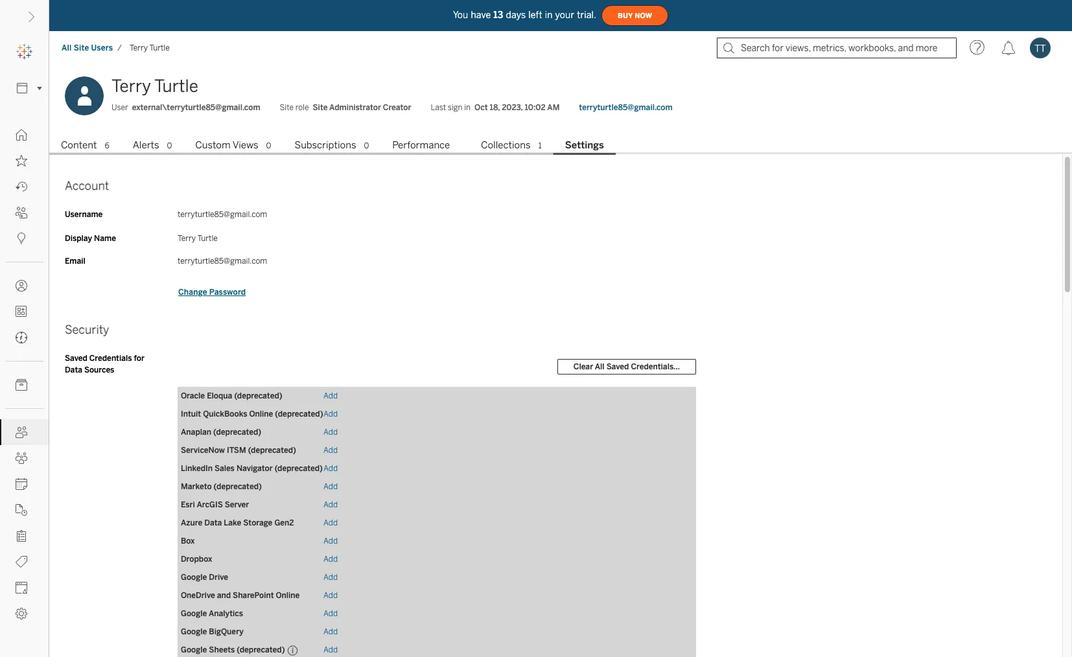 Task type: vqa. For each thing, say whether or not it's contained in the screenshot.
the bottom In
yes



Task type: describe. For each thing, give the bounding box(es) containing it.
password
[[209, 287, 246, 297]]

custom
[[195, 139, 231, 151]]

intuit
[[181, 409, 201, 419]]

buy now button
[[602, 5, 669, 26]]

server
[[225, 500, 249, 509]]

linkedin sales navigator (deprecated) add
[[181, 464, 338, 473]]

google analytics
[[181, 609, 243, 618]]

0 vertical spatial turtle
[[149, 43, 170, 53]]

terryturtle85@gmail.com for username
[[178, 210, 267, 219]]

navigator
[[237, 464, 273, 473]]

add link for anaplan (deprecated)
[[324, 427, 338, 437]]

all site users link
[[61, 42, 114, 53]]

add link for esri arcgis server
[[324, 500, 338, 509]]

site role site administrator creator
[[280, 103, 411, 112]]

saved inside saved credentials for data sources
[[65, 354, 87, 363]]

custom views
[[195, 139, 258, 151]]

google for google drive
[[181, 573, 207, 582]]

esri
[[181, 500, 195, 509]]

marketo (deprecated)
[[181, 482, 262, 491]]

linkedin
[[181, 464, 213, 473]]

clear
[[574, 362, 593, 372]]

itsm
[[227, 446, 246, 455]]

credentials
[[89, 354, 132, 363]]

add for marketo (deprecated)
[[324, 482, 338, 491]]

add for box
[[324, 536, 338, 546]]

/
[[117, 43, 122, 53]]

gen2
[[274, 518, 294, 528]]

change password link
[[178, 287, 247, 298]]

add for google drive
[[324, 573, 338, 582]]

all site users /
[[62, 43, 122, 53]]

users
[[91, 43, 113, 53]]

google for google bigquery
[[181, 627, 207, 637]]

1 horizontal spatial site
[[280, 103, 294, 112]]

add link for oracle eloqua (deprecated)
[[324, 391, 338, 401]]

0 vertical spatial terryturtle85@gmail.com
[[579, 103, 673, 112]]

2 add from the top
[[324, 409, 338, 419]]

clear all saved credentials…
[[574, 362, 680, 372]]

change
[[178, 287, 207, 297]]

display
[[65, 234, 92, 243]]

sub-spaces tab list
[[49, 138, 1072, 155]]

0 vertical spatial online
[[249, 409, 273, 419]]

add for dropbox
[[324, 555, 338, 564]]

external\terryturtle85@gmail.com
[[132, 103, 260, 112]]

terryturtle85@gmail.com link
[[579, 102, 673, 113]]

2 vertical spatial terry turtle
[[178, 234, 218, 243]]

data inside saved credentials for data sources
[[65, 365, 82, 375]]

administrator
[[329, 103, 381, 112]]

and
[[217, 591, 231, 600]]

add for servicenow itsm (deprecated)
[[324, 446, 338, 455]]

add link for azure data lake storage gen2
[[324, 518, 338, 528]]

your
[[555, 10, 575, 20]]

sources
[[84, 365, 114, 375]]

content
[[61, 139, 97, 151]]

onedrive and sharepoint online
[[181, 591, 300, 600]]

google bigquery
[[181, 627, 244, 637]]

add link for google bigquery
[[324, 627, 338, 637]]

sign
[[448, 103, 463, 112]]

oracle
[[181, 391, 205, 401]]

add for esri arcgis server
[[324, 500, 338, 509]]

add link for intuit quickbooks online (deprecated)
[[324, 409, 338, 419]]

views
[[233, 139, 258, 151]]

add link for box
[[324, 536, 338, 546]]

last sign in oct 18, 2023, 10:02 am
[[431, 103, 560, 112]]

analytics
[[209, 609, 243, 618]]

account
[[65, 179, 109, 193]]

you
[[453, 10, 468, 20]]

18,
[[490, 103, 500, 112]]

user
[[112, 103, 128, 112]]

2 vertical spatial turtle
[[197, 234, 218, 243]]

have
[[471, 10, 491, 20]]

sharepoint
[[233, 591, 274, 600]]

days
[[506, 10, 526, 20]]

collections
[[481, 139, 531, 151]]

servicenow itsm (deprecated)
[[181, 446, 296, 455]]

alerts
[[133, 139, 159, 151]]

subscriptions
[[295, 139, 356, 151]]

1 vertical spatial turtle
[[154, 76, 198, 96]]

creator
[[383, 103, 411, 112]]

2 horizontal spatial site
[[313, 103, 328, 112]]

marketo
[[181, 482, 212, 491]]

0 for subscriptions
[[364, 141, 369, 150]]

add link for servicenow itsm (deprecated)
[[324, 446, 338, 455]]

azure data lake storage gen2
[[181, 518, 294, 528]]

1 vertical spatial data
[[204, 518, 222, 528]]

add for google analytics
[[324, 609, 338, 618]]

saved inside clear all saved credentials… 'button'
[[607, 362, 629, 372]]



Task type: locate. For each thing, give the bounding box(es) containing it.
2 google from the top
[[181, 609, 207, 618]]

add link
[[324, 391, 338, 401], [324, 409, 338, 419], [324, 427, 338, 437], [324, 446, 338, 455], [324, 464, 338, 473], [324, 482, 338, 491], [324, 500, 338, 509], [324, 518, 338, 528], [324, 536, 338, 546], [324, 555, 338, 564], [324, 573, 338, 582], [324, 591, 338, 600], [324, 609, 338, 618], [324, 627, 338, 637], [324, 645, 338, 655]]

terryturtle85@gmail.com
[[579, 103, 673, 112], [178, 210, 267, 219], [178, 256, 267, 266]]

(deprecated)
[[234, 391, 282, 401], [275, 409, 323, 419], [213, 427, 261, 437], [248, 446, 296, 455], [275, 464, 323, 473], [214, 482, 262, 491], [237, 645, 285, 655]]

3 0 from the left
[[364, 141, 369, 150]]

1 0 from the left
[[167, 141, 172, 150]]

9 add link from the top
[[324, 536, 338, 546]]

13
[[494, 10, 503, 20]]

terry turtle main content
[[49, 65, 1072, 657]]

7 add link from the top
[[324, 500, 338, 509]]

0 horizontal spatial all
[[62, 43, 72, 53]]

add link for google drive
[[324, 573, 338, 582]]

site
[[74, 43, 89, 53], [280, 103, 294, 112], [313, 103, 328, 112]]

change password
[[178, 287, 246, 297]]

3 google from the top
[[181, 627, 207, 637]]

for
[[134, 354, 145, 363]]

5 add link from the top
[[324, 464, 338, 473]]

6
[[105, 141, 109, 150]]

10:02
[[525, 103, 546, 112]]

1 horizontal spatial data
[[204, 518, 222, 528]]

google down the dropbox at the left bottom
[[181, 573, 207, 582]]

8 add link from the top
[[324, 518, 338, 528]]

main navigation. press the up and down arrow keys to access links. element
[[0, 122, 49, 627]]

terry up change
[[178, 234, 196, 243]]

6 add link from the top
[[324, 482, 338, 491]]

13 add from the top
[[324, 609, 338, 618]]

box
[[181, 536, 195, 546]]

google sheets (deprecated)
[[181, 645, 285, 655]]

1 vertical spatial online
[[276, 591, 300, 600]]

all
[[62, 43, 72, 53], [595, 362, 605, 372]]

1
[[538, 141, 542, 150]]

esri arcgis server
[[181, 500, 249, 509]]

11 add link from the top
[[324, 573, 338, 582]]

1 vertical spatial all
[[595, 362, 605, 372]]

anaplan
[[181, 427, 211, 437]]

data
[[65, 365, 82, 375], [204, 518, 222, 528]]

terry turtle right /
[[130, 43, 170, 53]]

0 vertical spatial terry
[[130, 43, 148, 53]]

4 add link from the top
[[324, 446, 338, 455]]

performance
[[392, 139, 450, 151]]

15 add from the top
[[324, 645, 338, 655]]

8 add from the top
[[324, 518, 338, 528]]

1 horizontal spatial online
[[276, 591, 300, 600]]

15 add link from the top
[[324, 645, 338, 655]]

storage
[[243, 518, 273, 528]]

role
[[295, 103, 309, 112]]

1 add from the top
[[324, 391, 338, 401]]

in
[[545, 10, 553, 20], [464, 103, 471, 112]]

oracle eloqua (deprecated)
[[181, 391, 282, 401]]

1 horizontal spatial 0
[[266, 141, 271, 150]]

am
[[547, 103, 560, 112]]

12 add link from the top
[[324, 591, 338, 600]]

4 google from the top
[[181, 645, 207, 655]]

clear all saved credentials… button
[[557, 359, 696, 375]]

1 vertical spatial terry
[[112, 76, 151, 96]]

10 add from the top
[[324, 555, 338, 564]]

6 add from the top
[[324, 482, 338, 491]]

4 add from the top
[[324, 446, 338, 455]]

0 horizontal spatial saved
[[65, 354, 87, 363]]

data down esri arcgis server
[[204, 518, 222, 528]]

display name
[[65, 234, 116, 243]]

1 horizontal spatial all
[[595, 362, 605, 372]]

2 vertical spatial terryturtle85@gmail.com
[[178, 256, 267, 266]]

0 horizontal spatial 0
[[167, 141, 172, 150]]

last
[[431, 103, 446, 112]]

add link for google analytics
[[324, 609, 338, 618]]

add link for google sheets (deprecated)
[[324, 645, 338, 655]]

12 add from the top
[[324, 591, 338, 600]]

0 for alerts
[[167, 141, 172, 150]]

saved credentials for data sources
[[65, 354, 145, 375]]

saved right clear
[[607, 362, 629, 372]]

saved up sources
[[65, 354, 87, 363]]

0 down administrator on the top left of page
[[364, 141, 369, 150]]

arcgis
[[197, 500, 223, 509]]

online down 'oracle eloqua (deprecated)'
[[249, 409, 273, 419]]

user external\terryturtle85@gmail.com
[[112, 103, 260, 112]]

turtle up change password link
[[197, 234, 218, 243]]

terry right /
[[130, 43, 148, 53]]

google
[[181, 573, 207, 582], [181, 609, 207, 618], [181, 627, 207, 637], [181, 645, 207, 655]]

0 right views
[[266, 141, 271, 150]]

Search for views, metrics, workbooks, and more text field
[[717, 38, 957, 58]]

quickbooks
[[203, 409, 247, 419]]

sheets
[[209, 645, 235, 655]]

you have 13 days left in your trial.
[[453, 10, 597, 20]]

terry
[[130, 43, 148, 53], [112, 76, 151, 96], [178, 234, 196, 243]]

0 vertical spatial all
[[62, 43, 72, 53]]

3 add from the top
[[324, 427, 338, 437]]

0 horizontal spatial online
[[249, 409, 273, 419]]

add for azure data lake storage gen2
[[324, 518, 338, 528]]

0 vertical spatial in
[[545, 10, 553, 20]]

9 add from the top
[[324, 536, 338, 546]]

add for google sheets (deprecated)
[[324, 645, 338, 655]]

1 horizontal spatial in
[[545, 10, 553, 20]]

add for oracle eloqua (deprecated)
[[324, 391, 338, 401]]

3 add link from the top
[[324, 427, 338, 437]]

add for google bigquery
[[324, 627, 338, 637]]

add link for marketo (deprecated)
[[324, 482, 338, 491]]

add link for onedrive and sharepoint online
[[324, 591, 338, 600]]

11 add from the top
[[324, 573, 338, 582]]

10 add link from the top
[[324, 555, 338, 564]]

intuit quickbooks online (deprecated) add
[[181, 409, 338, 419]]

0 right alerts
[[167, 141, 172, 150]]

13 add link from the top
[[324, 609, 338, 618]]

0 vertical spatial data
[[65, 365, 82, 375]]

security
[[65, 323, 109, 337]]

in inside terry turtle main content
[[464, 103, 471, 112]]

online right sharepoint on the left bottom of page
[[276, 591, 300, 600]]

credentials…
[[631, 362, 680, 372]]

1 vertical spatial terryturtle85@gmail.com
[[178, 210, 267, 219]]

turtle right /
[[149, 43, 170, 53]]

now
[[635, 12, 652, 20]]

terry up user
[[112, 76, 151, 96]]

azure
[[181, 518, 202, 528]]

all inside 'button'
[[595, 362, 605, 372]]

google for google analytics
[[181, 609, 207, 618]]

0 horizontal spatial site
[[74, 43, 89, 53]]

2 add link from the top
[[324, 409, 338, 419]]

servicenow
[[181, 446, 225, 455]]

add
[[324, 391, 338, 401], [324, 409, 338, 419], [324, 427, 338, 437], [324, 446, 338, 455], [324, 464, 338, 473], [324, 482, 338, 491], [324, 500, 338, 509], [324, 518, 338, 528], [324, 536, 338, 546], [324, 555, 338, 564], [324, 573, 338, 582], [324, 591, 338, 600], [324, 609, 338, 618], [324, 627, 338, 637], [324, 645, 338, 655]]

add link for dropbox
[[324, 555, 338, 564]]

7 add from the top
[[324, 500, 338, 509]]

2023,
[[502, 103, 523, 112]]

terry turtle up change
[[178, 234, 218, 243]]

eloqua
[[207, 391, 232, 401]]

google drive
[[181, 573, 228, 582]]

anaplan (deprecated)
[[181, 427, 261, 437]]

site left role
[[280, 103, 294, 112]]

google for google sheets (deprecated)
[[181, 645, 207, 655]]

1 add link from the top
[[324, 391, 338, 401]]

0 horizontal spatial in
[[464, 103, 471, 112]]

settings
[[565, 139, 604, 151]]

trial.
[[577, 10, 597, 20]]

0 horizontal spatial data
[[65, 365, 82, 375]]

in right sign
[[464, 103, 471, 112]]

add link for linkedin sales navigator (deprecated)
[[324, 464, 338, 473]]

left
[[529, 10, 542, 20]]

google down google analytics
[[181, 627, 207, 637]]

bigquery
[[209, 627, 244, 637]]

14 add link from the top
[[324, 627, 338, 637]]

site left users
[[74, 43, 89, 53]]

data left sources
[[65, 365, 82, 375]]

dropbox
[[181, 555, 212, 564]]

all right clear
[[595, 362, 605, 372]]

site right role
[[313, 103, 328, 112]]

1 horizontal spatial saved
[[607, 362, 629, 372]]

2 vertical spatial terry
[[178, 234, 196, 243]]

drive
[[209, 573, 228, 582]]

1 vertical spatial terry turtle
[[112, 76, 198, 96]]

name
[[94, 234, 116, 243]]

1 vertical spatial in
[[464, 103, 471, 112]]

terry turtle up user external\terryturtle85@gmail.com
[[112, 76, 198, 96]]

add for onedrive and sharepoint online
[[324, 591, 338, 600]]

all left users
[[62, 43, 72, 53]]

email
[[65, 256, 85, 266]]

2 0 from the left
[[266, 141, 271, 150]]

google down "onedrive"
[[181, 609, 207, 618]]

0 vertical spatial terry turtle
[[130, 43, 170, 53]]

sales
[[215, 464, 235, 473]]

add for anaplan (deprecated)
[[324, 427, 338, 437]]

saved
[[65, 354, 87, 363], [607, 362, 629, 372]]

1 google from the top
[[181, 573, 207, 582]]

in right left
[[545, 10, 553, 20]]

2 horizontal spatial 0
[[364, 141, 369, 150]]

turtle up user external\terryturtle85@gmail.com
[[154, 76, 198, 96]]

buy
[[618, 12, 633, 20]]

lake
[[224, 518, 241, 528]]

0 for custom views
[[266, 141, 271, 150]]

google down 'google bigquery'
[[181, 645, 207, 655]]

onedrive
[[181, 591, 215, 600]]

terry turtle element
[[126, 43, 174, 53]]

14 add from the top
[[324, 627, 338, 637]]

5 add from the top
[[324, 464, 338, 473]]

username
[[65, 210, 103, 219]]

oct
[[475, 103, 488, 112]]

online
[[249, 409, 273, 419], [276, 591, 300, 600]]

navigation panel element
[[0, 39, 49, 627]]

terryturtle85@gmail.com for email
[[178, 256, 267, 266]]



